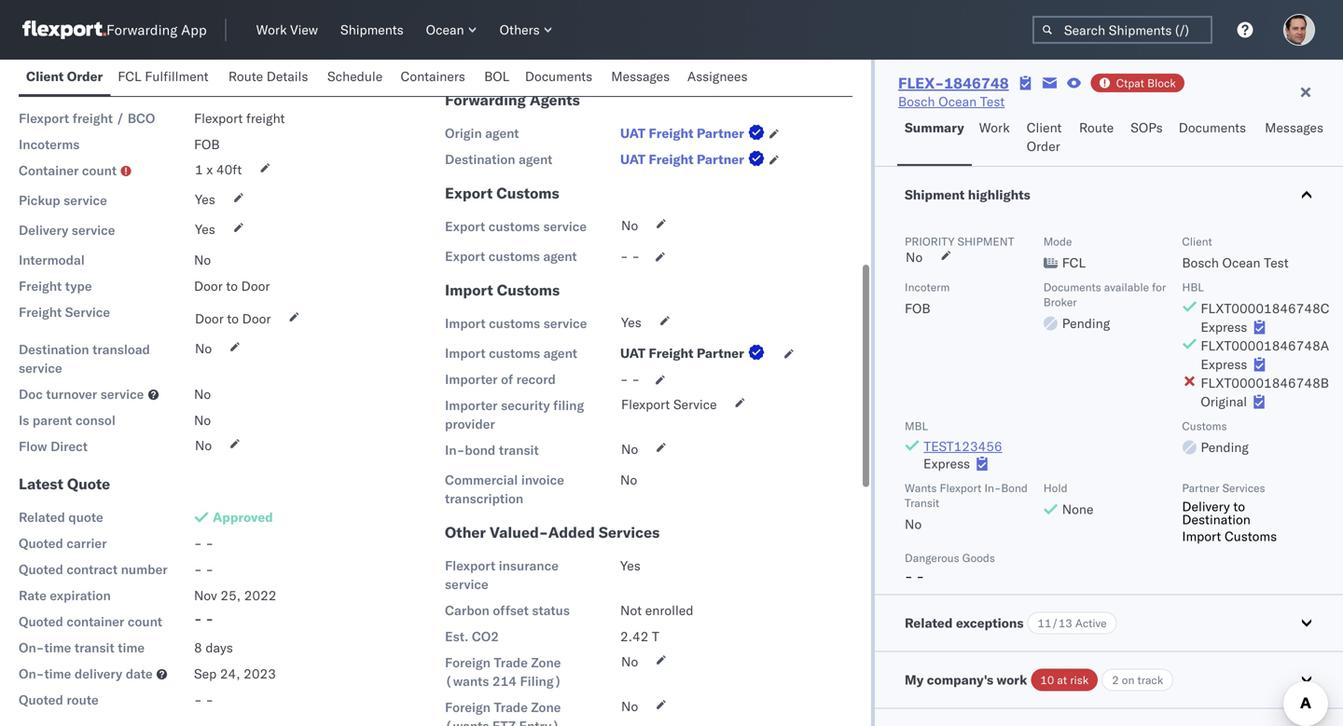 Task type: vqa. For each thing, say whether or not it's contained in the screenshot.
10
yes



Task type: describe. For each thing, give the bounding box(es) containing it.
service down pickup service
[[72, 222, 115, 238]]

forwarding app
[[106, 21, 207, 39]]

related for related quote
[[19, 509, 65, 526]]

importer for importer of record
[[445, 371, 498, 388]]

quote
[[68, 509, 103, 526]]

0 horizontal spatial documents button
[[518, 60, 604, 96]]

11/13 active
[[1038, 617, 1107, 631]]

client for topmost client order button
[[26, 68, 64, 84]]

freight for flexport freight
[[246, 110, 285, 126]]

sep 24, 2023
[[194, 666, 276, 683]]

fcl for fcl fulfillment
[[118, 68, 142, 84]]

flow
[[19, 439, 47, 455]]

0 vertical spatial in-
[[445, 442, 465, 459]]

0 vertical spatial bosch ocean test
[[621, 58, 732, 74]]

fcl fulfillment
[[118, 68, 209, 84]]

0 vertical spatial test
[[706, 58, 732, 74]]

service for flexport service
[[674, 397, 717, 413]]

bond
[[465, 442, 496, 459]]

on-time transit time
[[19, 640, 145, 656]]

not
[[621, 603, 642, 619]]

export for export customs service
[[445, 218, 485, 235]]

flexport for flexport insurance service
[[445, 558, 496, 574]]

container
[[67, 614, 124, 630]]

- - for quoted carrier
[[194, 536, 214, 552]]

work button
[[972, 111, 1020, 166]]

quoted carrier
[[19, 536, 107, 552]]

uat for origin agent
[[621, 125, 646, 141]]

0 vertical spatial door to door
[[194, 278, 270, 294]]

carbon offset status
[[445, 603, 570, 619]]

bco
[[128, 110, 155, 126]]

export for export customs agent
[[445, 248, 485, 265]]

1 horizontal spatial bosch
[[899, 93, 936, 110]]

ocean inside button
[[426, 21, 464, 38]]

partner services delivery to destination import customs dangerous goods - -
[[905, 481, 1278, 585]]

flexport inside wants flexport in-bond transit no
[[940, 481, 982, 495]]

time for transit
[[44, 640, 71, 656]]

flxt00001846748c
[[1201, 300, 1330, 317]]

intermodal
[[19, 252, 85, 268]]

214
[[493, 674, 517, 690]]

flex-
[[899, 74, 945, 92]]

carbon
[[445, 603, 490, 619]]

0 vertical spatial count
[[82, 162, 117, 179]]

import for import customs agent
[[445, 345, 486, 362]]

priority shipment
[[905, 235, 1015, 249]]

on- for on-time transit time
[[19, 640, 44, 656]]

broker
[[1044, 295, 1077, 309]]

service down container count
[[64, 192, 107, 209]]

(wants for foreign trade zone (wants 214 filing)
[[445, 674, 489, 690]]

forwarding agents
[[445, 91, 580, 109]]

flexport insurance service
[[445, 558, 559, 593]]

import inside partner services delivery to destination import customs dangerous goods - -
[[1183, 529, 1222, 545]]

latest
[[19, 475, 63, 494]]

0 vertical spatial client order button
[[19, 60, 110, 96]]

related exceptions
[[905, 615, 1024, 632]]

transcription
[[445, 491, 524, 507]]

filing
[[553, 398, 584, 414]]

my
[[905, 672, 924, 689]]

2 horizontal spatial documents
[[1179, 119, 1247, 136]]

contract
[[67, 562, 118, 578]]

doc
[[19, 386, 43, 403]]

direct
[[50, 439, 88, 455]]

2022
[[244, 588, 277, 604]]

not enrolled
[[621, 603, 694, 619]]

time for delivery
[[44, 666, 71, 683]]

sops button
[[1124, 111, 1172, 166]]

agent up destination agent
[[486, 125, 519, 141]]

flxt00001846748a
[[1201, 338, 1330, 354]]

customs for import customs agent
[[489, 345, 540, 362]]

fulfillment
[[145, 68, 209, 84]]

approved
[[213, 509, 273, 526]]

hold
[[1044, 481, 1068, 495]]

hbl
[[1183, 280, 1204, 294]]

pending for customs
[[1201, 440, 1249, 456]]

2.42
[[621, 629, 649, 645]]

11/13
[[1038, 617, 1073, 631]]

import for import customs
[[445, 281, 493, 300]]

highlights
[[968, 187, 1031, 203]]

work view link
[[249, 18, 326, 42]]

0 horizontal spatial delivery
[[19, 222, 68, 238]]

shipments
[[341, 21, 404, 38]]

time up date
[[118, 640, 145, 656]]

insurance
[[499, 558, 559, 574]]

import customs agent
[[445, 345, 578, 362]]

entry)
[[519, 719, 560, 727]]

mbl
[[905, 419, 929, 433]]

0 vertical spatial documents
[[525, 68, 593, 84]]

zone for foreign trade zone (wants ftz entry)
[[531, 700, 561, 716]]

mode
[[1044, 235, 1073, 249]]

freight for flexport freight / bco
[[72, 110, 113, 126]]

work for work view
[[256, 21, 287, 38]]

0 horizontal spatial messages button
[[604, 60, 680, 96]]

valued-
[[490, 523, 548, 542]]

shipment highlights
[[905, 187, 1031, 203]]

importer security filing provider
[[445, 398, 584, 433]]

customs for import customs service
[[489, 315, 540, 332]]

latest quote
[[19, 475, 110, 494]]

destination agent
[[445, 151, 553, 168]]

messages for left messages button
[[611, 68, 670, 84]]

transit
[[905, 496, 940, 510]]

2 vertical spatial express
[[924, 456, 970, 472]]

forwarding app link
[[22, 21, 207, 39]]

quoted for quoted container count
[[19, 614, 63, 630]]

services inside partner services delivery to destination import customs dangerous goods - -
[[1223, 481, 1266, 495]]

documents available for broker
[[1044, 280, 1167, 309]]

0 horizontal spatial services
[[599, 523, 660, 542]]

t
[[652, 629, 660, 645]]

10 at risk
[[1041, 674, 1089, 688]]

service for doc turnover service
[[101, 386, 144, 403]]

express for flxt00001846748c
[[1201, 319, 1248, 335]]

quoted container count
[[19, 614, 162, 630]]

available
[[1105, 280, 1150, 294]]

2 on track
[[1112, 674, 1164, 688]]

est. co2
[[445, 629, 499, 645]]

block
[[1148, 76, 1176, 90]]

- - for quoted contract number
[[194, 562, 214, 578]]

route for route
[[1080, 119, 1114, 136]]

yes for pickup service
[[195, 191, 215, 208]]

customs for export customs service
[[489, 218, 540, 235]]

import customs service
[[445, 315, 587, 332]]

container count
[[19, 162, 117, 179]]

flexport for flexport freight / bco
[[19, 110, 69, 126]]

0 vertical spatial client order
[[26, 68, 103, 84]]

app
[[181, 21, 207, 39]]

pending for documents available for broker
[[1063, 315, 1111, 332]]

flexport freight
[[194, 110, 285, 126]]

uat freight partner for origin agent
[[621, 125, 745, 141]]

10
[[1041, 674, 1055, 688]]

nov
[[194, 588, 217, 604]]

shipment
[[958, 235, 1015, 249]]

priority
[[905, 235, 955, 249]]

work for work
[[980, 119, 1010, 136]]

schedule
[[328, 68, 383, 84]]

commercial
[[445, 472, 518, 489]]

record
[[517, 371, 556, 388]]

ocean fcl
[[37, 76, 115, 94]]

1 vertical spatial client order
[[1027, 119, 1062, 154]]

3 uat freight partner from the top
[[621, 345, 745, 362]]

route for route details
[[229, 68, 263, 84]]

turnover
[[46, 386, 97, 403]]

flex-1846748
[[899, 74, 1009, 92]]

/
[[116, 110, 124, 126]]

summary
[[905, 119, 965, 136]]

uat freight partner link for origin agent
[[621, 124, 769, 143]]

trade for ftz
[[494, 700, 528, 716]]

assignees button
[[680, 60, 759, 96]]

flexport. image
[[22, 21, 106, 39]]

1 vertical spatial client order button
[[1020, 111, 1072, 166]]

days
[[206, 640, 233, 656]]

fob inside client bosch ocean test incoterm fob
[[905, 300, 931, 317]]

(wants for foreign trade zone (wants ftz entry)
[[445, 719, 489, 727]]



Task type: locate. For each thing, give the bounding box(es) containing it.
0 vertical spatial to
[[226, 278, 238, 294]]

client order
[[26, 68, 103, 84], [1027, 119, 1062, 154]]

3 export from the top
[[445, 248, 485, 265]]

flexport for flexport freight
[[194, 110, 243, 126]]

est.
[[445, 629, 469, 645]]

flexport up 1 x 40ft
[[194, 110, 243, 126]]

1 vertical spatial messages button
[[1258, 111, 1334, 166]]

0 vertical spatial on-
[[19, 640, 44, 656]]

import for import customs service
[[445, 315, 486, 332]]

destination for destination agent
[[445, 151, 516, 168]]

documents inside documents available for broker
[[1044, 280, 1102, 294]]

quoted for quoted contract number
[[19, 562, 63, 578]]

transit down container
[[75, 640, 114, 656]]

service for flexport insurance service
[[445, 577, 489, 593]]

uat for destination agent
[[621, 151, 646, 168]]

1 horizontal spatial transit
[[499, 442, 539, 459]]

assignees
[[688, 68, 748, 84]]

pickup
[[19, 192, 60, 209]]

0 horizontal spatial transit
[[75, 640, 114, 656]]

client right work button
[[1027, 119, 1062, 136]]

0 horizontal spatial route
[[229, 68, 263, 84]]

forwarding for forwarding app
[[106, 21, 178, 39]]

documents up "agents"
[[525, 68, 593, 84]]

partner inside partner services delivery to destination import customs dangerous goods - -
[[1183, 481, 1220, 495]]

zone for foreign trade zone (wants 214 filing)
[[531, 655, 561, 671]]

quoted left route
[[19, 692, 63, 709]]

documents right sops
[[1179, 119, 1247, 136]]

1 vertical spatial trade
[[494, 700, 528, 716]]

customs for export customs agent
[[489, 248, 540, 265]]

trade inside foreign trade zone (wants 214 filing)
[[494, 655, 528, 671]]

count right container
[[128, 614, 162, 630]]

0 horizontal spatial forwarding
[[106, 21, 178, 39]]

fob down incoterm
[[905, 300, 931, 317]]

containers
[[401, 68, 465, 84]]

freight down route details button
[[246, 110, 285, 126]]

1 horizontal spatial documents button
[[1172, 111, 1258, 166]]

1 horizontal spatial client order button
[[1020, 111, 1072, 166]]

shipment
[[905, 187, 965, 203]]

trade for 214
[[494, 655, 528, 671]]

0 vertical spatial delivery
[[19, 222, 68, 238]]

flow direct
[[19, 439, 88, 455]]

1 horizontal spatial documents
[[1044, 280, 1102, 294]]

transload
[[93, 342, 150, 358]]

24,
[[220, 666, 240, 683]]

2 horizontal spatial fcl
[[1063, 255, 1086, 271]]

1 foreign from the top
[[445, 655, 491, 671]]

others
[[500, 21, 540, 38]]

fcl up /
[[118, 68, 142, 84]]

destination for destination transload service
[[19, 342, 89, 358]]

0 horizontal spatial client
[[26, 68, 64, 84]]

exceptions
[[956, 615, 1024, 632]]

(wants inside foreign trade zone (wants ftz entry)
[[445, 719, 489, 727]]

1 horizontal spatial messages button
[[1258, 111, 1334, 166]]

1 quoted from the top
[[19, 536, 63, 552]]

destination inside destination transload service
[[19, 342, 89, 358]]

is parent consol
[[19, 412, 116, 429]]

foreign for foreign trade zone (wants ftz entry)
[[445, 700, 491, 716]]

1 vertical spatial destination
[[19, 342, 89, 358]]

in- down provider
[[445, 442, 465, 459]]

2 horizontal spatial test
[[1265, 255, 1289, 271]]

foreign down foreign trade zone (wants 214 filing) at bottom left
[[445, 700, 491, 716]]

shipper
[[445, 58, 492, 74]]

enrolled
[[646, 603, 694, 619]]

2 uat from the top
[[621, 151, 646, 168]]

1 vertical spatial services
[[599, 523, 660, 542]]

express up flxt00001846748a
[[1201, 319, 1248, 335]]

on- for on-time delivery date
[[19, 666, 44, 683]]

40ft
[[216, 161, 242, 178]]

flexport right filing in the bottom left of the page
[[621, 397, 670, 413]]

1 horizontal spatial client
[[1027, 119, 1062, 136]]

0 vertical spatial services
[[1223, 481, 1266, 495]]

2 zone from the top
[[531, 700, 561, 716]]

freight
[[649, 125, 694, 141], [649, 151, 694, 168], [19, 278, 62, 294], [19, 304, 62, 321], [649, 345, 694, 362]]

1 zone from the top
[[531, 655, 561, 671]]

flxt00001846748b
[[1201, 375, 1330, 391]]

0 vertical spatial work
[[256, 21, 287, 38]]

2 vertical spatial to
[[1234, 499, 1246, 515]]

2 horizontal spatial bosch
[[1183, 255, 1220, 271]]

1 vertical spatial test
[[981, 93, 1005, 110]]

client inside client bosch ocean test incoterm fob
[[1183, 235, 1213, 249]]

ctpat
[[1117, 76, 1145, 90]]

1 vertical spatial uat freight partner link
[[621, 150, 769, 169]]

0 vertical spatial foreign
[[445, 655, 491, 671]]

1846748
[[945, 74, 1009, 92]]

order up flexport freight / bco
[[67, 68, 103, 84]]

zone
[[531, 655, 561, 671], [531, 700, 561, 716]]

quoted down "rate"
[[19, 614, 63, 630]]

2 uat freight partner link from the top
[[621, 150, 769, 169]]

service for freight service
[[65, 304, 110, 321]]

in-bond transit
[[445, 442, 539, 459]]

1 vertical spatial bosch ocean test
[[899, 93, 1005, 110]]

client down flexport. 'image'
[[26, 68, 64, 84]]

agent down export customs service
[[543, 248, 577, 265]]

freight type
[[19, 278, 92, 294]]

0 horizontal spatial client order
[[26, 68, 103, 84]]

work left 'view'
[[256, 21, 287, 38]]

1 horizontal spatial count
[[128, 614, 162, 630]]

test inside client bosch ocean test incoterm fob
[[1265, 255, 1289, 271]]

ctpat block
[[1117, 76, 1176, 90]]

messages for messages button to the bottom
[[1265, 119, 1324, 136]]

track
[[1138, 674, 1164, 688]]

export for export customs
[[445, 184, 493, 203]]

fcl inside button
[[118, 68, 142, 84]]

1 vertical spatial to
[[227, 311, 239, 327]]

service up doc
[[19, 360, 62, 377]]

1 vertical spatial pending
[[1201, 440, 1249, 456]]

nov 25, 2022
[[194, 588, 277, 604]]

foreign inside foreign trade zone (wants 214 filing)
[[445, 655, 491, 671]]

1 horizontal spatial destination
[[445, 151, 516, 168]]

bosch up hbl
[[1183, 255, 1220, 271]]

related for related exceptions
[[905, 615, 953, 632]]

delivery inside partner services delivery to destination import customs dangerous goods - -
[[1183, 499, 1231, 515]]

uat freight partner link for destination agent
[[621, 150, 769, 169]]

2 horizontal spatial client
[[1183, 235, 1213, 249]]

(wants inside foreign trade zone (wants 214 filing)
[[445, 674, 489, 690]]

bosch
[[621, 58, 659, 74], [899, 93, 936, 110], [1183, 255, 1220, 271]]

pickup service
[[19, 192, 107, 209]]

service
[[64, 192, 107, 209], [543, 218, 587, 235], [72, 222, 115, 238], [544, 315, 587, 332], [19, 360, 62, 377], [101, 386, 144, 403], [445, 577, 489, 593]]

service inside the flexport insurance service
[[445, 577, 489, 593]]

ocean inside client bosch ocean test incoterm fob
[[1223, 255, 1261, 271]]

to inside partner services delivery to destination import customs dangerous goods - -
[[1234, 499, 1246, 515]]

client order button up flexport freight / bco
[[19, 60, 110, 96]]

uat freight partner for destination agent
[[621, 151, 745, 168]]

services down original
[[1223, 481, 1266, 495]]

1 vertical spatial foreign
[[445, 700, 491, 716]]

8
[[194, 640, 202, 656]]

transit for bond
[[499, 442, 539, 459]]

2 quoted from the top
[[19, 562, 63, 578]]

services right added
[[599, 523, 660, 542]]

flexport for flexport service
[[621, 397, 670, 413]]

forwarding up fcl fulfillment
[[106, 21, 178, 39]]

1 vertical spatial documents button
[[1172, 111, 1258, 166]]

customs up the of
[[489, 345, 540, 362]]

destination transload service
[[19, 342, 150, 377]]

agent up record
[[544, 345, 578, 362]]

quoted down related quote
[[19, 536, 63, 552]]

fcl down mode
[[1063, 255, 1086, 271]]

service for export customs service
[[543, 218, 587, 235]]

0 vertical spatial uat freight partner link
[[621, 124, 769, 143]]

flexport up incoterms
[[19, 110, 69, 126]]

express for flxt00001846748a
[[1201, 356, 1248, 373]]

in-
[[445, 442, 465, 459], [985, 481, 1002, 495]]

trade inside foreign trade zone (wants ftz entry)
[[494, 700, 528, 716]]

2 trade from the top
[[494, 700, 528, 716]]

1 uat freight partner link from the top
[[621, 124, 769, 143]]

foreign inside foreign trade zone (wants ftz entry)
[[445, 700, 491, 716]]

route left details
[[229, 68, 263, 84]]

export down export customs
[[445, 218, 485, 235]]

documents button right sops
[[1172, 111, 1258, 166]]

0 vertical spatial (wants
[[445, 674, 489, 690]]

3 uat from the top
[[621, 345, 646, 362]]

0 vertical spatial zone
[[531, 655, 561, 671]]

2.42 t
[[621, 629, 660, 645]]

related
[[19, 509, 65, 526], [905, 615, 953, 632]]

client order right work button
[[1027, 119, 1062, 154]]

partner
[[697, 125, 745, 141], [697, 151, 745, 168], [697, 345, 745, 362], [1183, 481, 1220, 495]]

service up carbon
[[445, 577, 489, 593]]

customs
[[497, 184, 560, 203], [497, 281, 560, 300], [1183, 419, 1228, 433], [1225, 529, 1278, 545]]

service up export customs agent on the top of page
[[543, 218, 587, 235]]

origin agent
[[445, 125, 519, 141]]

1 vertical spatial client
[[1027, 119, 1062, 136]]

trade up ftz
[[494, 700, 528, 716]]

on-time delivery date
[[19, 666, 153, 683]]

service up consol
[[101, 386, 144, 403]]

my company's work
[[905, 672, 1028, 689]]

1 uat freight partner from the top
[[621, 125, 745, 141]]

customs inside partner services delivery to destination import customs dangerous goods - -
[[1225, 529, 1278, 545]]

incoterms
[[19, 136, 80, 153]]

documents button down others button
[[518, 60, 604, 96]]

4 quoted from the top
[[19, 692, 63, 709]]

ocean button
[[419, 18, 485, 42]]

1 horizontal spatial order
[[1027, 138, 1061, 154]]

delivery
[[19, 222, 68, 238], [1183, 499, 1231, 515]]

0 vertical spatial forwarding
[[106, 21, 178, 39]]

0 horizontal spatial fcl
[[87, 76, 115, 94]]

flexport down other
[[445, 558, 496, 574]]

1 horizontal spatial related
[[905, 615, 953, 632]]

work inside button
[[980, 119, 1010, 136]]

1 vertical spatial related
[[905, 615, 953, 632]]

on- down "rate"
[[19, 640, 44, 656]]

forwarding down the bol
[[445, 91, 526, 109]]

1 horizontal spatial bosch ocean test
[[899, 93, 1005, 110]]

uat freight partner link
[[621, 124, 769, 143], [621, 150, 769, 169]]

client bosch ocean test incoterm fob
[[905, 235, 1289, 317]]

1 uat from the top
[[621, 125, 646, 141]]

2 importer from the top
[[445, 398, 498, 414]]

transit for time
[[75, 640, 114, 656]]

order
[[67, 68, 103, 84], [1027, 138, 1061, 154]]

work view
[[256, 21, 318, 38]]

quoted for quoted carrier
[[19, 536, 63, 552]]

on- up quoted route
[[19, 666, 44, 683]]

invoice
[[522, 472, 564, 489]]

(wants left ftz
[[445, 719, 489, 727]]

customs up export customs agent on the top of page
[[489, 218, 540, 235]]

0 horizontal spatial count
[[82, 162, 117, 179]]

trade up 214
[[494, 655, 528, 671]]

service for import customs service
[[544, 315, 587, 332]]

agents
[[530, 91, 580, 109]]

0 horizontal spatial bosch ocean test
[[621, 58, 732, 74]]

0 horizontal spatial destination
[[19, 342, 89, 358]]

0 horizontal spatial fob
[[194, 136, 220, 153]]

transit down importer security filing provider
[[499, 442, 539, 459]]

0 horizontal spatial in-
[[445, 442, 465, 459]]

1 vertical spatial uat freight partner
[[621, 151, 745, 168]]

2 foreign from the top
[[445, 700, 491, 716]]

fob up x
[[194, 136, 220, 153]]

1 vertical spatial forwarding
[[445, 91, 526, 109]]

client up hbl
[[1183, 235, 1213, 249]]

date
[[126, 666, 153, 683]]

0 vertical spatial messages button
[[604, 60, 680, 96]]

destination
[[445, 151, 516, 168], [19, 342, 89, 358], [1183, 512, 1251, 528]]

ocean
[[426, 21, 464, 38], [662, 58, 702, 74], [37, 76, 83, 94], [939, 93, 977, 110], [1223, 255, 1261, 271]]

co2
[[472, 629, 499, 645]]

flexport right wants
[[940, 481, 982, 495]]

2 horizontal spatial destination
[[1183, 512, 1251, 528]]

1 horizontal spatial client order
[[1027, 119, 1062, 154]]

0 vertical spatial export
[[445, 184, 493, 203]]

time up quoted route
[[44, 666, 71, 683]]

0 horizontal spatial messages
[[611, 68, 670, 84]]

1 x 40ft
[[195, 161, 242, 178]]

export up import customs
[[445, 248, 485, 265]]

agent
[[486, 125, 519, 141], [519, 151, 553, 168], [543, 248, 577, 265], [544, 345, 578, 362]]

is
[[19, 412, 29, 429]]

0 horizontal spatial work
[[256, 21, 287, 38]]

foreign for foreign trade zone (wants 214 filing)
[[445, 655, 491, 671]]

1 vertical spatial door to door
[[195, 311, 271, 327]]

wants flexport in-bond transit no
[[905, 481, 1028, 533]]

0 vertical spatial bosch
[[621, 58, 659, 74]]

work
[[997, 672, 1028, 689]]

0 vertical spatial pending
[[1063, 315, 1111, 332]]

freight left /
[[72, 110, 113, 126]]

zone up filing)
[[531, 655, 561, 671]]

client for bottom client order button
[[1027, 119, 1062, 136]]

importer for importer security filing provider
[[445, 398, 498, 414]]

1 (wants from the top
[[445, 674, 489, 690]]

service inside destination transload service
[[19, 360, 62, 377]]

fcl for fcl
[[1063, 255, 1086, 271]]

uat
[[621, 125, 646, 141], [621, 151, 646, 168], [621, 345, 646, 362]]

rate
[[19, 588, 47, 604]]

0 horizontal spatial order
[[67, 68, 103, 84]]

yes for import customs service
[[621, 314, 642, 331]]

export down destination agent
[[445, 184, 493, 203]]

1 vertical spatial order
[[1027, 138, 1061, 154]]

(wants left 214
[[445, 674, 489, 690]]

2 freight from the left
[[246, 110, 285, 126]]

0 vertical spatial related
[[19, 509, 65, 526]]

agent up export customs
[[519, 151, 553, 168]]

1 horizontal spatial test
[[981, 93, 1005, 110]]

door to door
[[194, 278, 270, 294], [195, 311, 271, 327]]

order right work button
[[1027, 138, 1061, 154]]

fcl up flexport freight / bco
[[87, 76, 115, 94]]

importer of record
[[445, 371, 556, 388]]

zone up entry) at bottom left
[[531, 700, 561, 716]]

0 horizontal spatial client order button
[[19, 60, 110, 96]]

zone inside foreign trade zone (wants 214 filing)
[[531, 655, 561, 671]]

bosch down flex-
[[899, 93, 936, 110]]

destination inside partner services delivery to destination import customs dangerous goods - -
[[1183, 512, 1251, 528]]

1 horizontal spatial route
[[1080, 119, 1114, 136]]

2 vertical spatial uat
[[621, 345, 646, 362]]

import customs
[[445, 281, 560, 300]]

2 on- from the top
[[19, 666, 44, 683]]

dangerous
[[905, 551, 960, 565]]

0 horizontal spatial pending
[[1063, 315, 1111, 332]]

0 vertical spatial order
[[67, 68, 103, 84]]

importer left the of
[[445, 371, 498, 388]]

1 horizontal spatial forwarding
[[445, 91, 526, 109]]

importer up provider
[[445, 398, 498, 414]]

1 horizontal spatial fcl
[[118, 68, 142, 84]]

documents up broker at the right of the page
[[1044, 280, 1102, 294]]

freight service
[[19, 304, 110, 321]]

1 horizontal spatial work
[[980, 119, 1010, 136]]

test123456 button
[[924, 439, 1003, 455]]

quoted up "rate"
[[19, 562, 63, 578]]

1 freight from the left
[[72, 110, 113, 126]]

2 (wants from the top
[[445, 719, 489, 727]]

route left sops
[[1080, 119, 1114, 136]]

fcl
[[118, 68, 142, 84], [87, 76, 115, 94], [1063, 255, 1086, 271]]

client order button up the 'highlights'
[[1020, 111, 1072, 166]]

importer inside importer security filing provider
[[445, 398, 498, 414]]

0 vertical spatial transit
[[499, 442, 539, 459]]

yes for delivery service
[[195, 221, 215, 237]]

1 vertical spatial bosch
[[899, 93, 936, 110]]

zone inside foreign trade zone (wants ftz entry)
[[531, 700, 561, 716]]

2 vertical spatial export
[[445, 248, 485, 265]]

quoted route
[[19, 692, 99, 709]]

1 vertical spatial (wants
[[445, 719, 489, 727]]

2 export from the top
[[445, 218, 485, 235]]

- - for quoted container count
[[194, 611, 214, 628]]

quoted
[[19, 536, 63, 552], [19, 562, 63, 578], [19, 614, 63, 630], [19, 692, 63, 709]]

count up pickup service
[[82, 162, 117, 179]]

foreign down est. co2
[[445, 655, 491, 671]]

offset
[[493, 603, 529, 619]]

0 vertical spatial uat freight partner
[[621, 125, 745, 141]]

3 quoted from the top
[[19, 614, 63, 630]]

customs down export customs service
[[489, 248, 540, 265]]

of
[[501, 371, 513, 388]]

client order down flexport. 'image'
[[26, 68, 103, 84]]

provider
[[445, 416, 495, 433]]

express up original
[[1201, 356, 1248, 373]]

no inside wants flexport in-bond transit no
[[905, 516, 922, 533]]

transit
[[499, 442, 539, 459], [75, 640, 114, 656]]

customs up import customs agent
[[489, 315, 540, 332]]

export customs service
[[445, 218, 587, 235]]

related up my on the bottom right of the page
[[905, 615, 953, 632]]

shipments link
[[333, 18, 411, 42]]

in- down test123456
[[985, 481, 1002, 495]]

0 vertical spatial importer
[[445, 371, 498, 388]]

flexport
[[19, 110, 69, 126], [194, 110, 243, 126], [621, 397, 670, 413], [940, 481, 982, 495], [445, 558, 496, 574]]

1 export from the top
[[445, 184, 493, 203]]

2 vertical spatial bosch
[[1183, 255, 1220, 271]]

order inside client order
[[1027, 138, 1061, 154]]

1 vertical spatial route
[[1080, 119, 1114, 136]]

0 vertical spatial fob
[[194, 136, 220, 153]]

1 vertical spatial zone
[[531, 700, 561, 716]]

in- inside wants flexport in-bond transit no
[[985, 481, 1002, 495]]

- - for quoted route
[[194, 692, 214, 709]]

pending down broker at the right of the page
[[1063, 315, 1111, 332]]

0 vertical spatial service
[[65, 304, 110, 321]]

0 vertical spatial uat
[[621, 125, 646, 141]]

flexport inside the flexport insurance service
[[445, 558, 496, 574]]

foreign trade zone (wants 214 filing)
[[445, 655, 562, 690]]

related down latest
[[19, 509, 65, 526]]

1 horizontal spatial service
[[674, 397, 717, 413]]

bosch left assignees
[[621, 58, 659, 74]]

forwarding for forwarding agents
[[445, 91, 526, 109]]

service up import customs agent
[[544, 315, 587, 332]]

2 uat freight partner from the top
[[621, 151, 745, 168]]

1 trade from the top
[[494, 655, 528, 671]]

1 on- from the top
[[19, 640, 44, 656]]

bosch inside client bosch ocean test incoterm fob
[[1183, 255, 1220, 271]]

1 vertical spatial count
[[128, 614, 162, 630]]

1 horizontal spatial messages
[[1265, 119, 1324, 136]]

time up on-time delivery date
[[44, 640, 71, 656]]

sops
[[1131, 119, 1163, 136]]

service for destination transload service
[[19, 360, 62, 377]]

0 vertical spatial destination
[[445, 151, 516, 168]]

work
[[256, 21, 287, 38], [980, 119, 1010, 136]]

shipment highlights button
[[875, 167, 1344, 223]]

1 importer from the top
[[445, 371, 498, 388]]

quoted for quoted route
[[19, 692, 63, 709]]

documents
[[525, 68, 593, 84], [1179, 119, 1247, 136], [1044, 280, 1102, 294]]

0 horizontal spatial bosch
[[621, 58, 659, 74]]

work down 1846748
[[980, 119, 1010, 136]]

0 vertical spatial messages
[[611, 68, 670, 84]]

x
[[207, 161, 213, 178]]

Search Shipments (/) text field
[[1033, 16, 1213, 44]]

pending down original
[[1201, 440, 1249, 456]]

0 horizontal spatial test
[[706, 58, 732, 74]]

0 horizontal spatial service
[[65, 304, 110, 321]]

1 vertical spatial messages
[[1265, 119, 1324, 136]]

express down test123456 button
[[924, 456, 970, 472]]



